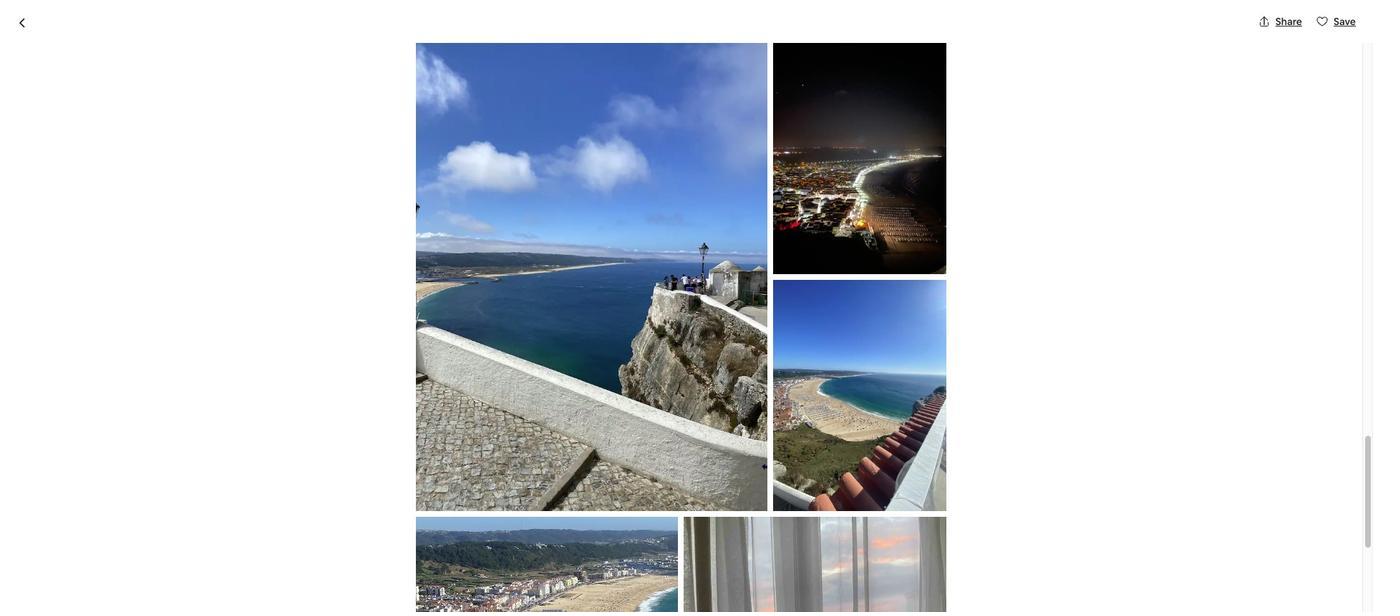 Task type: vqa. For each thing, say whether or not it's contained in the screenshot.
5:00 at the right of the page
no



Task type: describe. For each thing, give the bounding box(es) containing it.
rental
[[326, 457, 368, 477]]

12/17/2023 button
[[833, 526, 1064, 566]]

2
[[659, 73, 670, 97]]

lovely studio/apartment in sítio da nazaré 2 image 1 image
[[280, 113, 681, 435]]

da
[[568, 73, 590, 97]]

$700 aud $626 aud total before taxes
[[833, 475, 986, 508]]

add
[[715, 22, 734, 35]]

·
[[427, 478, 430, 493]]

$626 aud
[[911, 475, 986, 495]]

sítio
[[525, 73, 564, 97]]

1 horizontal spatial in
[[506, 73, 521, 97]]

any week button
[[633, 11, 703, 46]]

dialog containing share
[[0, 0, 1374, 612]]

total
[[833, 496, 856, 508]]

add guests button
[[703, 11, 808, 46]]

any
[[645, 22, 664, 35]]



Task type: locate. For each thing, give the bounding box(es) containing it.
0 horizontal spatial in
[[403, 457, 416, 477]]

None search field
[[555, 11, 808, 46]]

1 1 from the left
[[396, 478, 401, 493]]

by
[[368, 554, 381, 569]]

lovely
[[280, 73, 336, 97]]

in left sítio
[[506, 73, 521, 97]]

lovely studio/apartment in sítio da nazaré 2
[[280, 73, 670, 97]]

portugal
[[477, 457, 539, 477]]

hosted by daniela
[[326, 554, 424, 569]]

taxes
[[891, 496, 916, 508]]

studio/apartment
[[340, 73, 502, 97]]

1 horizontal spatial 1
[[432, 478, 437, 493]]

share button
[[1253, 9, 1308, 34]]

listing image 13 image
[[416, 43, 768, 511], [416, 43, 768, 511]]

save button
[[1311, 9, 1362, 34]]

0 vertical spatial in
[[506, 73, 521, 97]]

none search field containing anywhere
[[555, 11, 808, 46]]

in inside the entire rental unit in nazaré, portugal 1 bed · 1 bath
[[403, 457, 416, 477]]

1 right ·
[[432, 478, 437, 493]]

1
[[396, 478, 401, 493], [432, 478, 437, 493]]

$700 aud
[[833, 475, 908, 495]]

lovely studio/apartment in sítio da nazaré 2 image 4 image
[[888, 113, 1082, 274]]

listing image 17 image
[[684, 517, 947, 612], [684, 517, 947, 612]]

0 horizontal spatial 1
[[396, 478, 401, 493]]

1 vertical spatial in
[[403, 457, 416, 477]]

listing image 14 image
[[774, 43, 947, 274], [774, 43, 947, 274]]

any week
[[645, 22, 691, 35]]

1 left bed on the bottom of page
[[396, 478, 401, 493]]

add guests
[[715, 22, 767, 35]]

lovely studio/apartment in sítio da nazaré 2 image 2 image
[[687, 113, 882, 274]]

daniela
[[384, 554, 424, 569]]

guests
[[736, 22, 767, 35]]

in
[[506, 73, 521, 97], [403, 457, 416, 477]]

2 1 from the left
[[432, 478, 437, 493]]

before
[[858, 496, 889, 508]]

anywhere button
[[555, 11, 634, 46]]

lovely studio/apartment in sítio da nazaré 2 image 3 image
[[687, 280, 882, 435]]

listing image 16 image
[[416, 517, 679, 612], [416, 517, 679, 612]]

nazaré,
[[419, 457, 474, 477]]

entire rental unit in nazaré, portugal 1 bed · 1 bath
[[280, 457, 539, 493]]

bed
[[404, 478, 425, 493]]

anywhere
[[573, 22, 621, 35]]

in up bed on the bottom of page
[[403, 457, 416, 477]]

nazaré
[[594, 73, 655, 97]]

dialog
[[0, 0, 1374, 612]]

share
[[1276, 15, 1303, 28]]

lovely studio/apartment in sítio da nazaré 2 image 5 image
[[888, 280, 1082, 435]]

week
[[666, 22, 691, 35]]

unit
[[371, 457, 400, 477]]

12/17/2023
[[842, 544, 892, 557]]

bath
[[440, 478, 464, 493]]

entire
[[280, 457, 323, 477]]

listing image 15 image
[[774, 280, 947, 511], [774, 280, 947, 511]]

save
[[1334, 15, 1356, 28]]

hosted
[[326, 554, 366, 569]]



